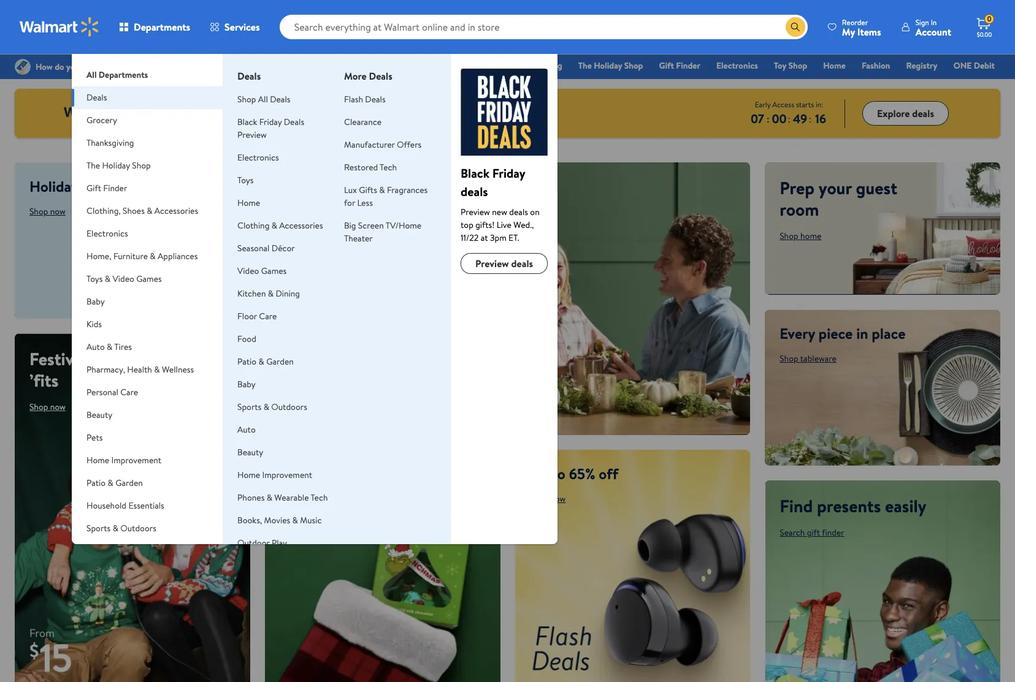Task type: vqa. For each thing, say whether or not it's contained in the screenshot.
rightmost Black
yes



Task type: describe. For each thing, give the bounding box(es) containing it.
games inside dropdown button
[[136, 273, 162, 285]]

gifts
[[359, 184, 377, 196]]

at
[[481, 232, 488, 244]]

$5
[[435, 464, 450, 485]]

pharmacy, health & wellness
[[87, 364, 194, 376]]

fashion
[[862, 60, 891, 72]]

pets
[[87, 432, 103, 444]]

garden for patio & garden link at the left bottom
[[266, 356, 294, 368]]

piece
[[819, 323, 853, 344]]

shop entertaining
[[280, 253, 346, 266]]

& down home,
[[105, 273, 111, 285]]

personal
[[87, 387, 118, 399]]

early!
[[481, 101, 516, 122]]

clearance link
[[344, 116, 382, 128]]

garden for patio & garden dropdown button
[[115, 477, 143, 490]]

toy
[[774, 60, 787, 72]]

clothing,
[[87, 205, 121, 217]]

home improvement link
[[238, 469, 312, 482]]

patio for patio & garden dropdown button
[[87, 477, 106, 490]]

& left music
[[292, 515, 298, 527]]

Walmart Site-Wide search field
[[280, 15, 808, 39]]

off
[[599, 464, 619, 485]]

new for black
[[285, 101, 311, 122]]

tv/home
[[386, 220, 422, 232]]

search gift finder link
[[780, 527, 845, 539]]

lux gifts & fragrances for less
[[344, 184, 428, 209]]

home improvement for home improvement "dropdown button"
[[87, 455, 161, 467]]

now for stocking
[[300, 494, 316, 506]]

1 horizontal spatial friday
[[352, 101, 391, 122]]

& right clothing on the top left of the page
[[272, 220, 277, 232]]

search icon image
[[791, 22, 801, 32]]

sports & outdoors for sports & outdoors dropdown button
[[87, 523, 156, 535]]

thanksgiving link
[[508, 59, 568, 72]]

search
[[780, 527, 805, 539]]

patio for patio & garden link at the left bottom
[[238, 356, 257, 368]]

sign in account
[[916, 17, 952, 38]]

& inside lux gifts & fragrances for less
[[379, 184, 385, 196]]

baby for baby dropdown button
[[87, 296, 105, 308]]

more deals
[[344, 69, 393, 83]]

reorder my items
[[842, 17, 882, 38]]

home down toys link
[[238, 197, 260, 209]]

auto for 'auto' link
[[238, 424, 256, 436]]

walmart image
[[20, 17, 99, 37]]

deals inside dropdown button
[[87, 91, 107, 104]]

1 vertical spatial all
[[258, 93, 268, 106]]

search gift finder
[[780, 527, 845, 539]]

auto for auto & tires
[[87, 341, 105, 353]]

preview deals link
[[461, 253, 548, 274]]

& right phones
[[267, 492, 272, 504]]

electronics for electronics dropdown button
[[87, 228, 128, 240]]

shop now for festive ugly christmas 'fits
[[29, 401, 66, 414]]

& up household
[[108, 477, 113, 490]]

& down patio & garden link at the left bottom
[[264, 401, 269, 414]]

0 horizontal spatial home link
[[238, 197, 260, 209]]

shop now link for holiday savings are here!
[[29, 206, 66, 218]]

1 horizontal spatial essentials
[[461, 60, 497, 72]]

party
[[154, 546, 173, 558]]

black for deals
[[238, 116, 257, 128]]

2 vertical spatial preview
[[476, 257, 509, 271]]

easily
[[886, 495, 927, 519]]

beauty for beauty link
[[238, 447, 263, 459]]

gift finder for gift finder link
[[659, 60, 701, 72]]

big screen tv/home theater
[[344, 220, 422, 245]]

explore deals
[[878, 107, 935, 120]]

manufacturer
[[344, 139, 395, 151]]

outdoors for sports & outdoors dropdown button
[[120, 523, 156, 535]]

1 horizontal spatial home link
[[818, 59, 852, 72]]

books,
[[238, 515, 262, 527]]

beauty for the beauty dropdown button
[[87, 409, 112, 422]]

registry
[[907, 60, 938, 72]]

prep your guest room
[[780, 176, 898, 222]]

big screen tv/home theater link
[[344, 220, 422, 245]]

clothing, shoes & accessories
[[87, 205, 198, 217]]

one
[[954, 60, 972, 72]]

the holiday shop for the holiday shop dropdown button
[[87, 160, 151, 172]]

& down household
[[113, 523, 118, 535]]

& up the hours
[[453, 60, 459, 72]]

supplies
[[175, 546, 206, 558]]

wearable
[[275, 492, 309, 504]]

manufacturer offers
[[344, 139, 422, 151]]

join walmart+ & shop new black friday deals 3 hours early!
[[142, 101, 516, 122]]

on
[[530, 206, 540, 218]]

clothing & accessories link
[[238, 220, 323, 232]]

sports & outdoors link
[[238, 401, 307, 414]]

decor
[[121, 546, 144, 558]]

black for deals
[[461, 165, 490, 182]]

deals left 3 at top left
[[394, 101, 426, 122]]

gifts!
[[476, 219, 495, 231]]

auto & tires
[[87, 341, 132, 353]]

gift finder link
[[654, 59, 706, 72]]

flash deals link
[[344, 93, 386, 106]]

for
[[344, 197, 355, 209]]

outdoor
[[238, 538, 270, 550]]

all inside "link"
[[87, 69, 97, 81]]

accessories inside dropdown button
[[155, 205, 198, 217]]

festive ugly christmas 'fits
[[29, 347, 198, 393]]

baby link
[[238, 379, 256, 391]]

shop now for up to 65% off
[[530, 494, 566, 506]]

electronics for electronics link to the right
[[717, 60, 758, 72]]

patio & garden link
[[238, 356, 294, 368]]

holiday savings are here!
[[29, 176, 188, 197]]

shop tableware
[[780, 353, 837, 365]]

2 : from the left
[[788, 112, 791, 125]]

baby for baby "link"
[[238, 379, 256, 391]]

clothing, shoes & accessories button
[[72, 200, 223, 223]]

1 vertical spatial electronics link
[[238, 152, 279, 164]]

improvement for home improvement link
[[262, 469, 312, 482]]

offers
[[397, 139, 422, 151]]

gift
[[807, 527, 821, 539]]

preview for deals
[[461, 206, 490, 218]]

auto & tires button
[[72, 336, 223, 359]]

starts
[[797, 99, 814, 110]]

pharmacy,
[[87, 364, 125, 376]]

phones & wearable tech
[[238, 492, 328, 504]]

video games link
[[238, 265, 287, 277]]

fashion link
[[857, 59, 896, 72]]

1 horizontal spatial games
[[261, 265, 287, 277]]

0 vertical spatial tech
[[380, 161, 397, 174]]

outdoor play link
[[238, 538, 287, 550]]

shop now link for stocking stuffers under $5
[[280, 494, 316, 506]]

one debit link
[[948, 59, 1001, 72]]

holiday for the holiday shop dropdown button
[[102, 160, 130, 172]]

& inside dropdown button
[[107, 341, 113, 353]]

up to 65% off
[[530, 464, 619, 485]]

preview deals
[[476, 257, 533, 271]]

books, movies & music
[[238, 515, 322, 527]]

the for the holiday shop link
[[578, 60, 592, 72]]

walmart+ link
[[953, 76, 1001, 90]]

grocery for grocery
[[87, 114, 117, 126]]

restored tech
[[344, 161, 397, 174]]

account
[[916, 25, 952, 38]]

3 : from the left
[[809, 112, 812, 125]]

& right shoes
[[147, 205, 153, 217]]

shop entertaining link
[[280, 253, 346, 266]]

explore
[[878, 107, 910, 120]]

beauty link
[[238, 447, 263, 459]]

room
[[780, 198, 819, 222]]

3pm
[[490, 232, 507, 244]]

auto link
[[238, 424, 256, 436]]

departments inside "link"
[[99, 69, 148, 81]]

guest
[[856, 176, 898, 200]]

toy shop
[[774, 60, 808, 72]]

now for festive
[[50, 401, 66, 414]]

1 vertical spatial tech
[[311, 492, 328, 504]]

gift for gift finder dropdown button
[[87, 182, 101, 195]]

all departments
[[87, 69, 148, 81]]

thanksgiving button
[[72, 132, 223, 155]]

shop inside the holiday shop link
[[625, 60, 643, 72]]

home
[[801, 230, 822, 242]]



Task type: locate. For each thing, give the bounding box(es) containing it.
shop now link for up to 65% off
[[530, 494, 566, 506]]

1 horizontal spatial baby
[[238, 379, 256, 391]]

sports down baby "link"
[[238, 401, 262, 414]]

home improvement up phones & wearable tech link
[[238, 469, 312, 482]]

to
[[552, 464, 566, 485]]

seasonal for seasonal décor
[[238, 242, 270, 255]]

holiday for the holiday shop link
[[594, 60, 622, 72]]

1 horizontal spatial outdoors
[[271, 401, 307, 414]]

& right 'furniture'
[[150, 250, 156, 263]]

1 vertical spatial grocery
[[87, 114, 117, 126]]

presents
[[817, 495, 881, 519]]

shop now link up music
[[280, 494, 316, 506]]

garden up sports & outdoors link
[[266, 356, 294, 368]]

theater
[[344, 233, 373, 245]]

friday inside 'black friday deals preview new deals on top gifts! live wed., 11/22 at 3pm et.'
[[493, 165, 525, 182]]

0 horizontal spatial gift
[[87, 182, 101, 195]]

1 horizontal spatial tech
[[380, 161, 397, 174]]

accessories
[[155, 205, 198, 217], [279, 220, 323, 232]]

0 horizontal spatial finder
[[103, 182, 127, 195]]

the holiday shop for the holiday shop link
[[578, 60, 643, 72]]

home,
[[87, 250, 111, 263]]

electronics inside electronics dropdown button
[[87, 228, 128, 240]]

0 vertical spatial preview
[[238, 129, 267, 141]]

explore deals button
[[863, 101, 949, 126]]

phones & wearable tech link
[[238, 492, 328, 504]]

seasonal
[[238, 242, 270, 255], [87, 546, 119, 558]]

join
[[142, 101, 169, 122]]

0 horizontal spatial essentials
[[128, 500, 164, 512]]

deals
[[385, 60, 405, 72], [238, 69, 261, 83], [369, 69, 393, 83], [87, 91, 107, 104], [270, 93, 291, 106], [365, 93, 386, 106], [284, 116, 304, 128]]

1 vertical spatial thanksgiving
[[87, 137, 134, 149]]

0 vertical spatial walmart+
[[959, 77, 995, 89]]

0 vertical spatial sports
[[238, 401, 262, 414]]

now up music
[[300, 494, 316, 506]]

new
[[285, 101, 311, 122], [492, 206, 507, 218]]

gift up clothing,
[[87, 182, 101, 195]]

deals right explore
[[913, 107, 935, 120]]

shop now link for festive ugly christmas 'fits
[[29, 401, 66, 414]]

live
[[497, 219, 512, 231]]

0 horizontal spatial garden
[[115, 477, 143, 490]]

1 vertical spatial the holiday shop
[[87, 160, 151, 172]]

baby
[[87, 296, 105, 308], [238, 379, 256, 391]]

0 vertical spatial home link
[[818, 59, 852, 72]]

hours
[[441, 101, 477, 122]]

now down 'fits
[[50, 401, 66, 414]]

0 vertical spatial departments
[[134, 20, 190, 34]]

home improvement button
[[72, 450, 223, 473]]

0 vertical spatial baby
[[87, 296, 105, 308]]

kids button
[[72, 314, 223, 336]]

video up kitchen
[[238, 265, 259, 277]]

electronics
[[717, 60, 758, 72], [238, 152, 279, 164], [87, 228, 128, 240]]

gather
[[280, 193, 383, 241]]

0 vertical spatial grocery
[[421, 60, 451, 72]]

Search search field
[[280, 15, 808, 39]]

sports & outdoors
[[238, 401, 307, 414], [87, 523, 156, 535]]

patio down food link
[[238, 356, 257, 368]]

1 horizontal spatial improvement
[[262, 469, 312, 482]]

home down my
[[824, 60, 846, 72]]

sports inside sports & outdoors dropdown button
[[87, 523, 111, 535]]

electronics inside electronics link
[[717, 60, 758, 72]]

thanksgiving down walmart plus logo
[[87, 137, 134, 149]]

toy shop link
[[769, 59, 813, 72]]

accessories up décor
[[279, 220, 323, 232]]

music
[[300, 515, 322, 527]]

now for up
[[551, 494, 566, 506]]

0 horizontal spatial electronics link
[[238, 152, 279, 164]]

shop now left clothing,
[[29, 206, 66, 218]]

0 horizontal spatial thanksgiving
[[87, 137, 134, 149]]

0 horizontal spatial patio & garden
[[87, 477, 143, 490]]

sign
[[916, 17, 930, 27]]

deals
[[394, 101, 426, 122], [913, 107, 935, 120], [461, 183, 488, 200], [510, 206, 528, 218], [511, 257, 533, 271]]

1 vertical spatial preview
[[461, 206, 490, 218]]

& left shop
[[238, 101, 248, 122]]

new inside 'black friday deals preview new deals on top gifts! live wed., 11/22 at 3pm et.'
[[492, 206, 507, 218]]

shop inside toy shop link
[[789, 60, 808, 72]]

deals link
[[379, 59, 411, 72]]

accessories down here!
[[155, 205, 198, 217]]

0 vertical spatial accessories
[[155, 205, 198, 217]]

home link down toys link
[[238, 197, 260, 209]]

patio & garden inside patio & garden dropdown button
[[87, 477, 143, 490]]

patio & garden down food link
[[238, 356, 294, 368]]

garden up the household essentials
[[115, 477, 143, 490]]

black inside black friday deals preview
[[238, 116, 257, 128]]

now down to
[[551, 494, 566, 506]]

0 vertical spatial outdoors
[[271, 401, 307, 414]]

deals button
[[72, 87, 223, 109]]

: right 07
[[767, 112, 770, 125]]

electronics for electronics link to the bottom
[[238, 152, 279, 164]]

holiday inside dropdown button
[[102, 160, 130, 172]]

tableware
[[801, 353, 837, 365]]

1 horizontal spatial beauty
[[238, 447, 263, 459]]

electronics link left toy
[[711, 59, 764, 72]]

deals up top
[[461, 183, 488, 200]]

all up black friday deals preview "link"
[[258, 93, 268, 106]]

0 horizontal spatial all
[[87, 69, 97, 81]]

friday for deals
[[493, 165, 525, 182]]

0 horizontal spatial electronics
[[87, 228, 128, 240]]

0 horizontal spatial new
[[285, 101, 311, 122]]

toys inside dropdown button
[[87, 273, 103, 285]]

all up walmart plus logo
[[87, 69, 97, 81]]

essentials down patio & garden dropdown button
[[128, 500, 164, 512]]

restored tech link
[[344, 161, 397, 174]]

savings
[[82, 176, 128, 197]]

seasonal inside dropdown button
[[87, 546, 119, 558]]

video down 'furniture'
[[113, 273, 134, 285]]

walmart+ right join
[[172, 101, 234, 122]]

seasonal left decor at the bottom left of the page
[[87, 546, 119, 558]]

patio inside dropdown button
[[87, 477, 106, 490]]

flash deals
[[344, 93, 386, 106]]

patio & garden for patio & garden dropdown button
[[87, 477, 143, 490]]

0 horizontal spatial toys
[[87, 273, 103, 285]]

beauty down "personal"
[[87, 409, 112, 422]]

the up savings
[[87, 160, 100, 172]]

new for deals
[[492, 206, 507, 218]]

in
[[857, 323, 869, 344]]

0 vertical spatial seasonal
[[238, 242, 270, 255]]

gift finder for gift finder dropdown button
[[87, 182, 127, 195]]

2 horizontal spatial :
[[809, 112, 812, 125]]

home improvement inside "dropdown button"
[[87, 455, 161, 467]]

finder inside dropdown button
[[103, 182, 127, 195]]

0 horizontal spatial black
[[238, 116, 257, 128]]

are
[[132, 176, 152, 197]]

toys down home,
[[87, 273, 103, 285]]

1 horizontal spatial accessories
[[279, 220, 323, 232]]

finder for gift finder link
[[676, 60, 701, 72]]

floor care
[[238, 311, 277, 323]]

0 vertical spatial toys
[[238, 174, 254, 187]]

& left tires
[[107, 341, 113, 353]]

0 horizontal spatial outdoors
[[120, 523, 156, 535]]

gift finder inside gift finder dropdown button
[[87, 182, 127, 195]]

care right floor
[[259, 311, 277, 323]]

new up the live
[[492, 206, 507, 218]]

home link
[[818, 59, 852, 72], [238, 197, 260, 209]]

:
[[767, 112, 770, 125], [788, 112, 791, 125], [809, 112, 812, 125]]

deals inside button
[[913, 107, 935, 120]]

stocking
[[280, 464, 336, 485]]

0 horizontal spatial home improvement
[[87, 455, 161, 467]]

grocery inside dropdown button
[[87, 114, 117, 126]]

& left party
[[146, 546, 152, 558]]

toys up clothing on the top left of the page
[[238, 174, 254, 187]]

1 vertical spatial essentials
[[128, 500, 164, 512]]

improvement for home improvement "dropdown button"
[[111, 455, 161, 467]]

1 vertical spatial seasonal
[[87, 546, 119, 558]]

1 horizontal spatial gift finder
[[659, 60, 701, 72]]

patio & garden for patio & garden link at the left bottom
[[238, 356, 294, 368]]

1 vertical spatial holiday
[[102, 160, 130, 172]]

gift finder inside gift finder link
[[659, 60, 701, 72]]

0 horizontal spatial walmart+
[[172, 101, 234, 122]]

the inside dropdown button
[[87, 160, 100, 172]]

grocery
[[421, 60, 451, 72], [87, 114, 117, 126]]

1 vertical spatial accessories
[[279, 220, 323, 232]]

1 vertical spatial patio
[[87, 477, 106, 490]]

: right "49"
[[809, 112, 812, 125]]

0 vertical spatial patio
[[238, 356, 257, 368]]

walmart+ inside one debit walmart+
[[959, 77, 995, 89]]

auto
[[87, 341, 105, 353], [238, 424, 256, 436]]

1 vertical spatial improvement
[[262, 469, 312, 482]]

games down home, furniture & appliances dropdown button
[[136, 273, 162, 285]]

1 vertical spatial baby
[[238, 379, 256, 391]]

0 horizontal spatial care
[[120, 387, 138, 399]]

preview down shop
[[238, 129, 267, 141]]

walmart+ down one debit link
[[959, 77, 995, 89]]

seasonal down clothing on the top left of the page
[[238, 242, 270, 255]]

1 vertical spatial walmart+
[[172, 101, 234, 122]]

1 vertical spatial home link
[[238, 197, 260, 209]]

now
[[50, 206, 66, 218], [50, 401, 66, 414], [300, 494, 316, 506], [551, 494, 566, 506]]

place
[[872, 323, 906, 344]]

essentials up early!
[[461, 60, 497, 72]]

household essentials
[[87, 500, 164, 512]]

black friday deals preview new deals on top gifts! live wed., 11/22 at 3pm et.
[[461, 165, 540, 244]]

sports & outdoors down baby "link"
[[238, 401, 307, 414]]

seasonal for seasonal decor & party supplies
[[87, 546, 119, 558]]

0 horizontal spatial the
[[87, 160, 100, 172]]

shop all deals link
[[238, 93, 291, 106]]

personal care
[[87, 387, 138, 399]]

0 vertical spatial home improvement
[[87, 455, 161, 467]]

home improvement
[[87, 455, 161, 467], [238, 469, 312, 482]]

finder for gift finder dropdown button
[[103, 182, 127, 195]]

auto inside dropdown button
[[87, 341, 105, 353]]

the right thanksgiving link
[[578, 60, 592, 72]]

play
[[272, 538, 287, 550]]

grocery down all departments
[[87, 114, 117, 126]]

1 horizontal spatial finder
[[676, 60, 701, 72]]

1 horizontal spatial video
[[238, 265, 259, 277]]

toys link
[[238, 174, 254, 187]]

beauty down 'auto' link
[[238, 447, 263, 459]]

shop now link down up
[[530, 494, 566, 506]]

& right the health at the left
[[154, 364, 160, 376]]

0 vertical spatial new
[[285, 101, 311, 122]]

kids
[[87, 318, 102, 331]]

1 horizontal spatial auto
[[238, 424, 256, 436]]

deals down et.
[[511, 257, 533, 271]]

0 vertical spatial garden
[[266, 356, 294, 368]]

departments up deals dropdown button
[[99, 69, 148, 81]]

new right shop
[[285, 101, 311, 122]]

0 vertical spatial holiday
[[594, 60, 622, 72]]

home improvement for home improvement link
[[238, 469, 312, 482]]

gift finder button
[[72, 177, 223, 200]]

patio & garden button
[[72, 473, 223, 495]]

care for personal care
[[120, 387, 138, 399]]

0 vertical spatial auto
[[87, 341, 105, 353]]

electronics up toys link
[[238, 152, 279, 164]]

every piece in place
[[780, 323, 906, 344]]

preview up top
[[461, 206, 490, 218]]

all departments link
[[72, 54, 223, 87]]

the holiday shop inside dropdown button
[[87, 160, 151, 172]]

1 vertical spatial electronics
[[238, 152, 279, 164]]

1 horizontal spatial the holiday shop
[[578, 60, 643, 72]]

0 horizontal spatial gift finder
[[87, 182, 127, 195]]

beauty inside dropdown button
[[87, 409, 112, 422]]

dining
[[276, 288, 300, 300]]

1 vertical spatial home improvement
[[238, 469, 312, 482]]

video
[[238, 265, 259, 277], [113, 273, 134, 285]]

patio & garden up household
[[87, 477, 143, 490]]

preview
[[238, 129, 267, 141], [461, 206, 490, 218], [476, 257, 509, 271]]

garden
[[266, 356, 294, 368], [115, 477, 143, 490]]

& left dining
[[268, 288, 274, 300]]

improvement up wearable
[[262, 469, 312, 482]]

food link
[[238, 333, 256, 345]]

shop now link left clothing,
[[29, 206, 66, 218]]

1 horizontal spatial care
[[259, 311, 277, 323]]

improvement down pets dropdown button at the left
[[111, 455, 161, 467]]

& inside dropdown button
[[146, 546, 152, 558]]

gift right the holiday shop link
[[659, 60, 674, 72]]

thanksgiving for thanksgiving link
[[513, 60, 563, 72]]

home link down my
[[818, 59, 852, 72]]

0 vertical spatial the
[[578, 60, 592, 72]]

: right 00
[[788, 112, 791, 125]]

now for holiday
[[50, 206, 66, 218]]

1 vertical spatial care
[[120, 387, 138, 399]]

flash
[[344, 93, 363, 106]]

2 horizontal spatial black
[[461, 165, 490, 182]]

baby down patio & garden link at the left bottom
[[238, 379, 256, 391]]

0 vertical spatial beauty
[[87, 409, 112, 422]]

floor care link
[[238, 311, 277, 323]]

registry link
[[901, 59, 943, 72]]

preview for deals
[[238, 129, 267, 141]]

1 horizontal spatial walmart+
[[959, 77, 995, 89]]

departments button
[[109, 12, 200, 42]]

shop inside the holiday shop dropdown button
[[132, 160, 151, 172]]

deals up wed.,
[[510, 206, 528, 218]]

& right gifts
[[379, 184, 385, 196]]

sports & outdoors for sports & outdoors link
[[238, 401, 307, 414]]

shop now link down 'fits
[[29, 401, 66, 414]]

2 vertical spatial electronics
[[87, 228, 128, 240]]

toys for toys & video games
[[87, 273, 103, 285]]

outdoors for sports & outdoors link
[[271, 401, 307, 414]]

sports down household
[[87, 523, 111, 535]]

the for the holiday shop dropdown button
[[87, 160, 100, 172]]

1 horizontal spatial electronics
[[238, 152, 279, 164]]

ugly
[[87, 347, 118, 371]]

thanksgiving inside dropdown button
[[87, 137, 134, 149]]

1 horizontal spatial sports
[[238, 401, 262, 414]]

1 vertical spatial gift finder
[[87, 182, 127, 195]]

1 horizontal spatial new
[[492, 206, 507, 218]]

grocery for grocery & essentials
[[421, 60, 451, 72]]

deals image
[[461, 69, 548, 156]]

essentials inside dropdown button
[[128, 500, 164, 512]]

shop now for stocking stuffers under $5
[[280, 494, 316, 506]]

services button
[[200, 12, 270, 42]]

less
[[357, 197, 373, 209]]

0 vertical spatial electronics
[[717, 60, 758, 72]]

toys for toys link
[[238, 174, 254, 187]]

1 vertical spatial outdoors
[[120, 523, 156, 535]]

1 vertical spatial sports & outdoors
[[87, 523, 156, 535]]

1 horizontal spatial :
[[788, 112, 791, 125]]

outdoors down patio & garden link at the left bottom
[[271, 401, 307, 414]]

outdoors inside sports & outdoors dropdown button
[[120, 523, 156, 535]]

sports & outdoors inside sports & outdoors dropdown button
[[87, 523, 156, 535]]

grocery right deals 'link'
[[421, 60, 451, 72]]

49
[[793, 110, 808, 127]]

0 horizontal spatial patio
[[87, 477, 106, 490]]

friday inside black friday deals preview
[[259, 116, 282, 128]]

1 horizontal spatial black
[[314, 101, 348, 122]]

tech down manufacturer offers link
[[380, 161, 397, 174]]

& down floor care link
[[259, 356, 264, 368]]

health
[[127, 364, 152, 376]]

baby button
[[72, 291, 223, 314]]

thanksgiving for thanksgiving dropdown button
[[87, 137, 134, 149]]

preview inside 'black friday deals preview new deals on top gifts! live wed., 11/22 at 3pm et.'
[[461, 206, 490, 218]]

preview inside black friday deals preview
[[238, 129, 267, 141]]

the holiday shop
[[578, 60, 643, 72], [87, 160, 151, 172]]

sports for sports & outdoors link
[[238, 401, 262, 414]]

improvement inside "dropdown button"
[[111, 455, 161, 467]]

games up kitchen & dining at left top
[[261, 265, 287, 277]]

beauty button
[[72, 404, 223, 427]]

home down beauty link
[[238, 469, 260, 482]]

household essentials button
[[72, 495, 223, 518]]

electronics link up toys link
[[238, 152, 279, 164]]

departments inside dropdown button
[[134, 20, 190, 34]]

gift inside dropdown button
[[87, 182, 101, 195]]

electronics left toy
[[717, 60, 758, 72]]

early access starts in: 07 : 00 : 49 : 16
[[751, 99, 827, 127]]

0 horizontal spatial :
[[767, 112, 770, 125]]

home down pets
[[87, 455, 109, 467]]

video inside toys & video games dropdown button
[[113, 273, 134, 285]]

shop now for holiday savings are here!
[[29, 206, 66, 218]]

0 horizontal spatial seasonal
[[87, 546, 119, 558]]

garden inside dropdown button
[[115, 477, 143, 490]]

1 horizontal spatial all
[[258, 93, 268, 106]]

1 horizontal spatial electronics link
[[711, 59, 764, 72]]

personal care button
[[72, 382, 223, 404]]

home inside "dropdown button"
[[87, 455, 109, 467]]

0 horizontal spatial games
[[136, 273, 162, 285]]

2 horizontal spatial holiday
[[594, 60, 622, 72]]

seasonal décor
[[238, 242, 295, 255]]

care inside personal care dropdown button
[[120, 387, 138, 399]]

shop now down up
[[530, 494, 566, 506]]

care for floor care
[[259, 311, 277, 323]]

sports for sports & outdoors dropdown button
[[87, 523, 111, 535]]

auto up beauty link
[[238, 424, 256, 436]]

walmart plus logo image
[[64, 102, 133, 125]]

0 horizontal spatial the holiday shop
[[87, 160, 151, 172]]

deals inside 'link'
[[385, 60, 405, 72]]

1 horizontal spatial garden
[[266, 356, 294, 368]]

home improvement down pets dropdown button at the left
[[87, 455, 161, 467]]

deals inside black friday deals preview
[[284, 116, 304, 128]]

auto down kids
[[87, 341, 105, 353]]

0 horizontal spatial improvement
[[111, 455, 161, 467]]

1 horizontal spatial patio
[[238, 356, 257, 368]]

departments up 'all departments' "link"
[[134, 20, 190, 34]]

books, movies & music link
[[238, 515, 322, 527]]

black inside 'black friday deals preview new deals on top gifts! live wed., 11/22 at 3pm et.'
[[461, 165, 490, 182]]

home, furniture & appliances
[[87, 250, 198, 263]]

sports & outdoors down the household essentials
[[87, 523, 156, 535]]

debit
[[974, 60, 995, 72]]

one debit walmart+
[[954, 60, 995, 89]]

shop now up music
[[280, 494, 316, 506]]

outdoors up decor at the bottom left of the page
[[120, 523, 156, 535]]

2 vertical spatial holiday
[[29, 176, 78, 197]]

care down the health at the left
[[120, 387, 138, 399]]

patio up household
[[87, 477, 106, 490]]

preview down 3pm
[[476, 257, 509, 271]]

entertaining
[[300, 253, 346, 266]]

1 : from the left
[[767, 112, 770, 125]]

shop now down 'fits
[[29, 401, 66, 414]]

baby inside dropdown button
[[87, 296, 105, 308]]

shop now link
[[29, 206, 66, 218], [29, 401, 66, 414], [280, 494, 316, 506], [530, 494, 566, 506]]

2 horizontal spatial friday
[[493, 165, 525, 182]]

gift for gift finder link
[[659, 60, 674, 72]]

1 vertical spatial new
[[492, 206, 507, 218]]

grocery & essentials
[[421, 60, 497, 72]]

holiday
[[594, 60, 622, 72], [102, 160, 130, 172], [29, 176, 78, 197]]

under
[[394, 464, 431, 485]]

friday
[[352, 101, 391, 122], [259, 116, 282, 128], [493, 165, 525, 182]]

seasonal decor & party supplies button
[[72, 541, 223, 563]]

electronics down clothing,
[[87, 228, 128, 240]]

lux
[[344, 184, 357, 196]]

friday for deals
[[259, 116, 282, 128]]

items
[[858, 25, 882, 38]]

every
[[780, 323, 815, 344]]



